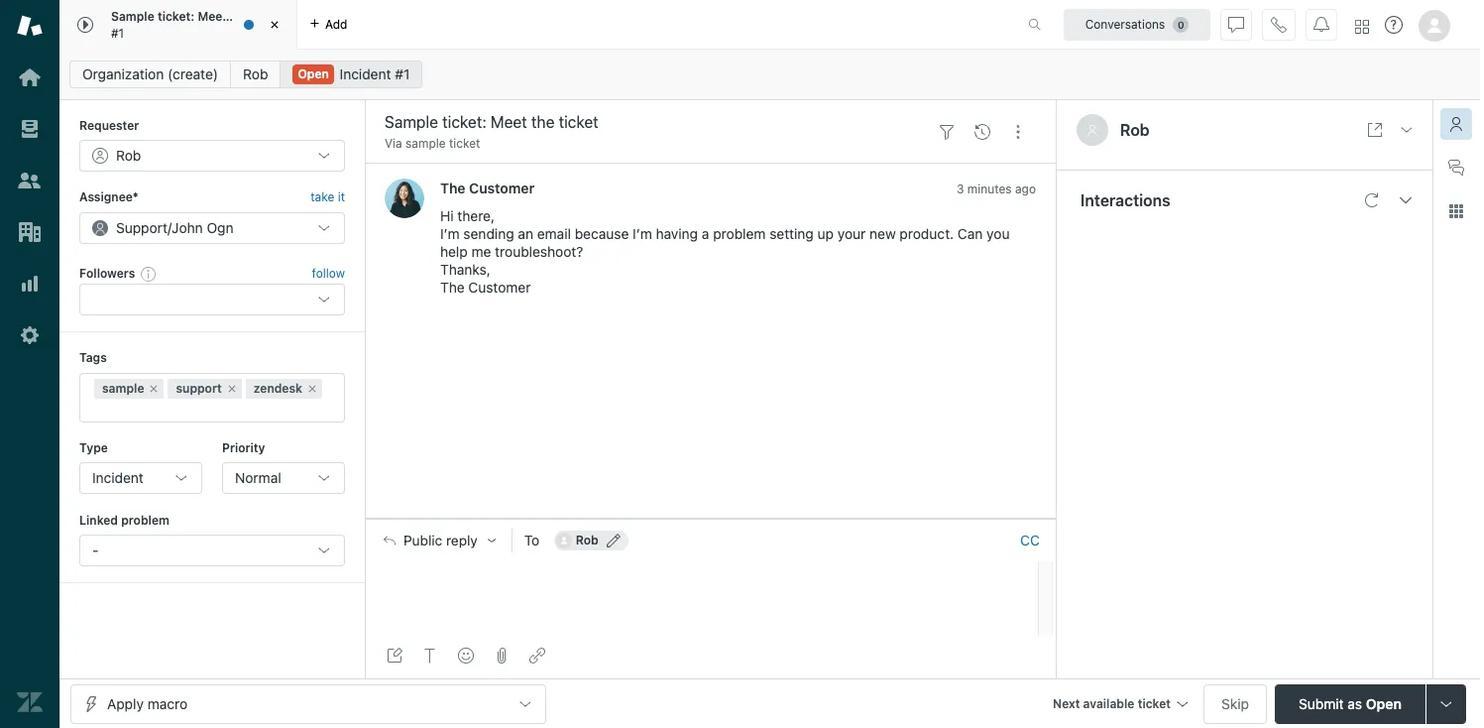 Task type: vqa. For each thing, say whether or not it's contained in the screenshot.
follow Button at the left of the page
yes



Task type: locate. For each thing, give the bounding box(es) containing it.
ticket
[[253, 9, 286, 24], [449, 136, 481, 151], [1138, 696, 1171, 711]]

#1 inside sample ticket: meet the ticket #1
[[111, 25, 124, 40]]

tags
[[79, 350, 107, 365]]

open
[[298, 66, 329, 81], [1367, 695, 1402, 712]]

the up hi
[[440, 180, 466, 197]]

help
[[440, 243, 468, 260]]

1 horizontal spatial i'm
[[633, 226, 652, 242]]

format text image
[[423, 648, 438, 664]]

macro
[[147, 695, 188, 712]]

rob link
[[230, 61, 281, 88]]

rob inside 'secondary' element
[[243, 65, 268, 82]]

incident inside popup button
[[92, 469, 144, 486]]

0 vertical spatial sample
[[406, 136, 446, 151]]

ticket inside next available ticket dropdown button
[[1138, 696, 1171, 711]]

0 horizontal spatial incident
[[92, 469, 144, 486]]

1 remove image from the left
[[148, 382, 160, 394]]

incident down type
[[92, 469, 144, 486]]

customer down thanks,
[[469, 279, 531, 296]]

conversations
[[1086, 16, 1166, 31]]

get started image
[[17, 64, 43, 90]]

1 i'm from the left
[[440, 226, 460, 242]]

tab
[[60, 0, 298, 50]]

organizations image
[[17, 219, 43, 245]]

remove image for sample
[[148, 382, 160, 394]]

1 horizontal spatial remove image
[[226, 382, 238, 394]]

remove image left support
[[148, 382, 160, 394]]

rob down requester
[[116, 147, 141, 164]]

displays possible ticket submission types image
[[1439, 696, 1455, 712]]

add link (cmd k) image
[[530, 648, 546, 664]]

linked problem element
[[79, 535, 345, 567]]

open down "add" 'popup button'
[[298, 66, 329, 81]]

1 horizontal spatial incident
[[340, 65, 391, 82]]

incident for incident
[[92, 469, 144, 486]]

0 horizontal spatial i'm
[[440, 226, 460, 242]]

incident
[[340, 65, 391, 82], [92, 469, 144, 486]]

ticket right available
[[1138, 696, 1171, 711]]

requester element
[[79, 140, 345, 172]]

0 horizontal spatial sample
[[102, 380, 144, 395]]

cc button
[[1021, 532, 1041, 549]]

ticket right the
[[253, 9, 286, 24]]

close image
[[265, 15, 285, 35]]

the down thanks,
[[440, 279, 465, 296]]

i'm down hi
[[440, 226, 460, 242]]

reply
[[446, 533, 478, 548]]

0 horizontal spatial #1
[[111, 25, 124, 40]]

1 horizontal spatial ticket
[[449, 136, 481, 151]]

incident down 'add'
[[340, 65, 391, 82]]

organization (create) button
[[69, 61, 231, 88]]

1 vertical spatial problem
[[121, 513, 170, 528]]

linked
[[79, 513, 118, 528]]

rob
[[243, 65, 268, 82], [1121, 121, 1150, 139], [116, 147, 141, 164], [576, 533, 599, 547]]

linked problem
[[79, 513, 170, 528]]

#1
[[111, 25, 124, 40], [395, 65, 410, 82]]

rob up interactions
[[1121, 121, 1150, 139]]

remove image
[[307, 382, 318, 394]]

assignee* element
[[79, 212, 345, 244]]

support
[[116, 219, 168, 236]]

rob down close image
[[243, 65, 268, 82]]

setting
[[770, 226, 814, 242]]

1 vertical spatial incident
[[92, 469, 144, 486]]

tabs tab list
[[60, 0, 1008, 50]]

requester
[[79, 118, 139, 133]]

0 horizontal spatial remove image
[[148, 382, 160, 394]]

remove image
[[148, 382, 160, 394], [226, 382, 238, 394]]

public
[[404, 533, 443, 548]]

submit as open
[[1299, 695, 1402, 712]]

#1 down sample
[[111, 25, 124, 40]]

incident button
[[79, 462, 202, 494]]

problem
[[713, 226, 766, 242], [121, 513, 170, 528]]

ticket for via sample ticket
[[449, 136, 481, 151]]

0 vertical spatial problem
[[713, 226, 766, 242]]

ogn
[[207, 219, 234, 236]]

it
[[338, 190, 345, 205]]

meet
[[198, 9, 227, 24]]

1 vertical spatial ticket
[[449, 136, 481, 151]]

0 vertical spatial the
[[440, 180, 466, 197]]

hide composer image
[[703, 511, 719, 527]]

problem down 'incident' popup button
[[121, 513, 170, 528]]

1 horizontal spatial sample
[[406, 136, 446, 151]]

the
[[440, 180, 466, 197], [440, 279, 465, 296]]

open image
[[1400, 122, 1415, 138]]

follow
[[312, 266, 345, 281]]

the
[[230, 9, 249, 24]]

Subject field
[[381, 110, 925, 134]]

sample ticket: meet the ticket #1
[[111, 9, 286, 40]]

can
[[958, 226, 983, 242]]

1 vertical spatial the
[[440, 279, 465, 296]]

0 horizontal spatial problem
[[121, 513, 170, 528]]

there,
[[458, 208, 495, 225]]

ticket up the customer
[[449, 136, 481, 151]]

0 vertical spatial incident
[[340, 65, 391, 82]]

2 i'm from the left
[[633, 226, 652, 242]]

because
[[575, 226, 629, 242]]

as
[[1348, 695, 1363, 712]]

1 vertical spatial customer
[[469, 279, 531, 296]]

2 remove image from the left
[[226, 382, 238, 394]]

via sample ticket
[[385, 136, 481, 151]]

#1 up via
[[395, 65, 410, 82]]

open right 'as' on the bottom of the page
[[1367, 695, 1402, 712]]

incident #1
[[340, 65, 410, 82]]

1 horizontal spatial problem
[[713, 226, 766, 242]]

2 the from the top
[[440, 279, 465, 296]]

incident inside 'secondary' element
[[340, 65, 391, 82]]

thanks,
[[440, 261, 491, 278]]

1 vertical spatial #1
[[395, 65, 410, 82]]

remove image right support
[[226, 382, 238, 394]]

type
[[79, 440, 108, 455]]

customer
[[469, 180, 535, 197], [469, 279, 531, 296]]

1 horizontal spatial #1
[[395, 65, 410, 82]]

sample right via
[[406, 136, 446, 151]]

submit
[[1299, 695, 1345, 712]]

new
[[870, 226, 896, 242]]

rob inside 'requester' element
[[116, 147, 141, 164]]

1 vertical spatial open
[[1367, 695, 1402, 712]]

0 vertical spatial ticket
[[253, 9, 286, 24]]

hi
[[440, 208, 454, 225]]

events image
[[975, 124, 991, 140]]

cc
[[1021, 532, 1040, 548]]

customer up there,
[[469, 180, 535, 197]]

0 vertical spatial #1
[[111, 25, 124, 40]]

rob right "thompson@gmail.com" image
[[576, 533, 599, 547]]

edit user image
[[607, 534, 621, 547]]

2 horizontal spatial ticket
[[1138, 696, 1171, 711]]

minutes
[[968, 182, 1012, 197]]

3 minutes ago text field
[[957, 182, 1037, 197]]

3
[[957, 182, 965, 197]]

/
[[168, 219, 172, 236]]

user image
[[1087, 124, 1099, 136], [1089, 125, 1097, 136]]

customer context image
[[1449, 116, 1465, 132]]

skip
[[1222, 695, 1250, 712]]

0 vertical spatial open
[[298, 66, 329, 81]]

take it
[[311, 190, 345, 205]]

2 vertical spatial ticket
[[1138, 696, 1171, 711]]

follow button
[[312, 265, 345, 283]]

i'm
[[440, 226, 460, 242], [633, 226, 652, 242]]

0 horizontal spatial open
[[298, 66, 329, 81]]

up
[[818, 226, 834, 242]]

add attachment image
[[494, 648, 510, 664]]

apply
[[107, 695, 144, 712]]

having
[[656, 226, 698, 242]]

zendesk image
[[17, 689, 43, 715]]

tab containing sample ticket: meet the ticket
[[60, 0, 298, 50]]

customers image
[[17, 168, 43, 193]]

the inside hi there, i'm sending an email because i'm having a problem setting up your new product. can you help me troubleshoot? thanks, the customer
[[440, 279, 465, 296]]

product.
[[900, 226, 954, 242]]

problem right a
[[713, 226, 766, 242]]

(create)
[[168, 65, 218, 82]]

sample
[[406, 136, 446, 151], [102, 380, 144, 395]]

sample down 'tags'
[[102, 380, 144, 395]]

i'm left having
[[633, 226, 652, 242]]

remove image for support
[[226, 382, 238, 394]]

0 horizontal spatial ticket
[[253, 9, 286, 24]]



Task type: describe. For each thing, give the bounding box(es) containing it.
zendesk support image
[[17, 13, 43, 39]]

a
[[702, 226, 710, 242]]

public reply
[[404, 533, 478, 548]]

views image
[[17, 116, 43, 142]]

the customer link
[[440, 180, 535, 197]]

avatar image
[[385, 179, 425, 219]]

info on adding followers image
[[141, 266, 157, 282]]

filter image
[[939, 124, 955, 140]]

available
[[1084, 696, 1135, 711]]

apply macro
[[107, 695, 188, 712]]

add
[[325, 16, 348, 31]]

troubleshoot?
[[495, 243, 584, 260]]

skip button
[[1204, 684, 1268, 724]]

3 minutes ago
[[957, 182, 1037, 197]]

-
[[92, 542, 99, 559]]

support
[[176, 380, 222, 395]]

thompson@gmail.com image
[[556, 533, 572, 548]]

ticket inside sample ticket: meet the ticket #1
[[253, 9, 286, 24]]

notifications image
[[1314, 16, 1330, 32]]

assignee*
[[79, 190, 138, 205]]

reporting image
[[17, 271, 43, 297]]

1 vertical spatial sample
[[102, 380, 144, 395]]

public reply button
[[366, 520, 512, 561]]

secondary element
[[60, 55, 1481, 94]]

interactions
[[1081, 191, 1171, 209]]

email
[[537, 226, 571, 242]]

zendesk products image
[[1356, 19, 1370, 33]]

problem inside hi there, i'm sending an email because i'm having a problem setting up your new product. can you help me troubleshoot? thanks, the customer
[[713, 226, 766, 242]]

me
[[472, 243, 491, 260]]

ticket actions image
[[1011, 124, 1027, 140]]

priority
[[222, 440, 265, 455]]

0 vertical spatial customer
[[469, 180, 535, 197]]

main element
[[0, 0, 60, 728]]

conversations button
[[1064, 8, 1211, 40]]

normal
[[235, 469, 281, 486]]

take
[[311, 190, 335, 205]]

via
[[385, 136, 402, 151]]

sample
[[111, 9, 154, 24]]

hi there, i'm sending an email because i'm having a problem setting up your new product. can you help me troubleshoot? thanks, the customer
[[440, 208, 1010, 296]]

ago
[[1016, 182, 1037, 197]]

organization (create)
[[82, 65, 218, 82]]

normal button
[[222, 462, 345, 494]]

followers
[[79, 266, 135, 280]]

organization
[[82, 65, 164, 82]]

admin image
[[17, 322, 43, 348]]

customer inside hi there, i'm sending an email because i'm having a problem setting up your new product. can you help me troubleshoot? thanks, the customer
[[469, 279, 531, 296]]

sending
[[464, 226, 514, 242]]

support / john ogn
[[116, 219, 234, 236]]

an
[[518, 226, 534, 242]]

ticket for next available ticket
[[1138, 696, 1171, 711]]

next
[[1053, 696, 1081, 711]]

ticket:
[[158, 9, 195, 24]]

add button
[[298, 0, 360, 49]]

1 horizontal spatial open
[[1367, 695, 1402, 712]]

1 the from the top
[[440, 180, 466, 197]]

get help image
[[1386, 16, 1404, 34]]

draft mode image
[[387, 648, 403, 664]]

view more details image
[[1368, 122, 1384, 138]]

zendesk
[[254, 380, 303, 395]]

your
[[838, 226, 866, 242]]

next available ticket
[[1053, 696, 1171, 711]]

apps image
[[1449, 203, 1465, 219]]

#1 inside 'secondary' element
[[395, 65, 410, 82]]

to
[[525, 532, 540, 548]]

next available ticket button
[[1045, 684, 1196, 727]]

take it button
[[311, 188, 345, 208]]

button displays agent's chat status as invisible. image
[[1229, 16, 1245, 32]]

incident for incident #1
[[340, 65, 391, 82]]

you
[[987, 226, 1010, 242]]

open inside 'secondary' element
[[298, 66, 329, 81]]

insert emojis image
[[458, 648, 474, 664]]

followers element
[[79, 284, 345, 316]]

the customer
[[440, 180, 535, 197]]

john
[[172, 219, 203, 236]]



